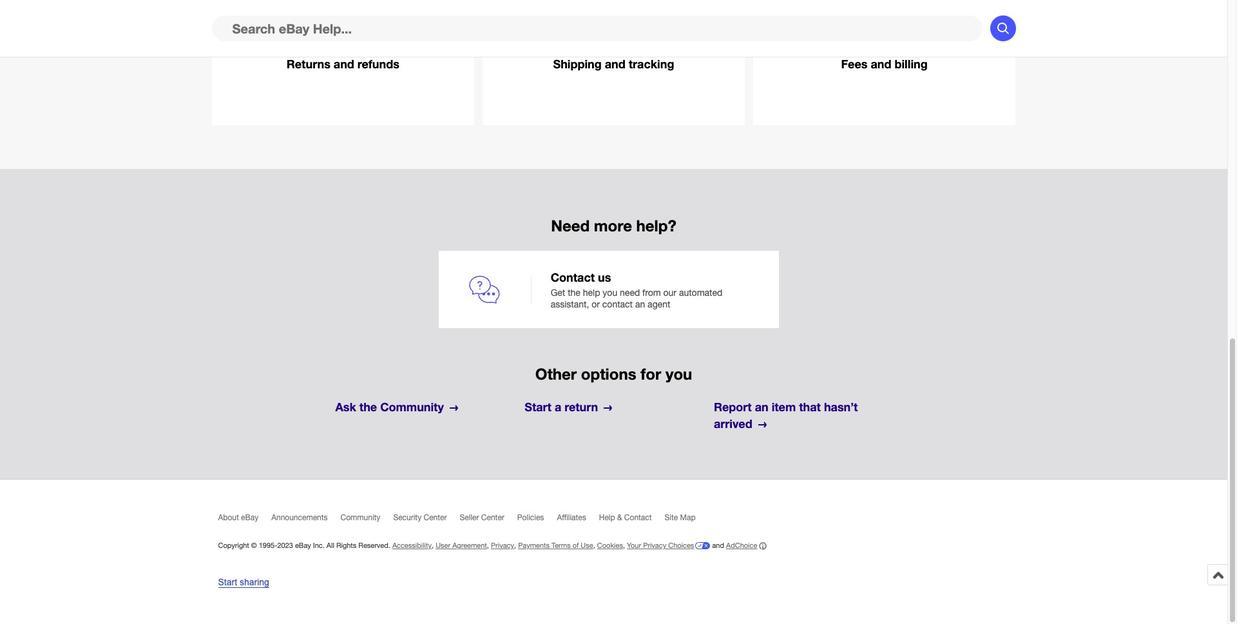 Task type: locate. For each thing, give the bounding box(es) containing it.
report an item that hasn't arrived
[[714, 400, 858, 431]]

1995-
[[259, 542, 278, 549]]

0 horizontal spatial privacy
[[491, 542, 515, 549]]

and for shipping
[[605, 57, 626, 71]]

&
[[618, 513, 623, 522]]

need more help?
[[551, 217, 677, 235]]

the right ask
[[360, 400, 377, 414]]

start for start a return
[[525, 400, 552, 414]]

,
[[432, 542, 434, 549], [487, 542, 489, 549], [515, 542, 517, 549], [594, 542, 596, 549], [623, 542, 625, 549]]

0 vertical spatial contact
[[551, 270, 595, 285]]

an left item
[[755, 400, 769, 414]]

about ebay link
[[218, 513, 272, 528]]

center right seller
[[482, 513, 505, 522]]

1 privacy from the left
[[491, 542, 515, 549]]

accessibility
[[393, 542, 432, 549]]

ebay right about
[[241, 513, 259, 522]]

0 horizontal spatial an
[[636, 299, 646, 310]]

privacy link
[[491, 542, 515, 549]]

1 horizontal spatial privacy
[[644, 542, 667, 549]]

1 horizontal spatial you
[[666, 365, 693, 383]]

0 horizontal spatial start
[[218, 577, 237, 587]]

0 vertical spatial you
[[603, 287, 618, 298]]

ebay left inc.
[[295, 542, 311, 549]]

1 vertical spatial start
[[218, 577, 237, 587]]

and right "fees" in the right top of the page
[[871, 57, 892, 71]]

privacy
[[491, 542, 515, 549], [644, 542, 667, 549]]

1 horizontal spatial the
[[568, 287, 581, 298]]

and adchoice
[[711, 542, 758, 549]]

help
[[599, 513, 616, 522]]

0 horizontal spatial center
[[424, 513, 447, 522]]

the
[[568, 287, 581, 298], [360, 400, 377, 414]]

start a return link
[[525, 399, 703, 416]]

2 center from the left
[[482, 513, 505, 522]]

need
[[620, 287, 640, 298]]

contact up get
[[551, 270, 595, 285]]

1 vertical spatial ebay
[[295, 542, 311, 549]]

you
[[603, 287, 618, 298], [666, 365, 693, 383]]

and left tracking on the right
[[605, 57, 626, 71]]

start
[[525, 400, 552, 414], [218, 577, 237, 587]]

1 vertical spatial an
[[755, 400, 769, 414]]

1 horizontal spatial center
[[482, 513, 505, 522]]

item
[[772, 400, 796, 414]]

return
[[565, 400, 599, 414]]

, left privacy 'link'
[[487, 542, 489, 549]]

policies link
[[518, 513, 557, 528]]

contact
[[551, 270, 595, 285], [625, 513, 652, 522]]

1 , from the left
[[432, 542, 434, 549]]

0 horizontal spatial contact
[[551, 270, 595, 285]]

2 , from the left
[[487, 542, 489, 549]]

center right security
[[424, 513, 447, 522]]

1 horizontal spatial contact
[[625, 513, 652, 522]]

privacy right your
[[644, 542, 667, 549]]

and left adchoice
[[713, 542, 725, 549]]

fees and billing link
[[754, 0, 1016, 125]]

an down need
[[636, 299, 646, 310]]

an
[[636, 299, 646, 310], [755, 400, 769, 414]]

0 horizontal spatial you
[[603, 287, 618, 298]]

and left refunds on the top of page
[[334, 57, 354, 71]]

inc.
[[313, 542, 325, 549]]

help & contact link
[[599, 513, 665, 528]]

start inside button
[[218, 577, 237, 587]]

returns and refunds link
[[212, 0, 475, 125]]

3 , from the left
[[515, 542, 517, 549]]

1 center from the left
[[424, 513, 447, 522]]

adchoice link
[[727, 542, 767, 550]]

start left a
[[525, 400, 552, 414]]

1 vertical spatial the
[[360, 400, 377, 414]]

community
[[381, 400, 444, 414], [341, 513, 381, 522]]

site map
[[665, 513, 696, 522]]

and for returns
[[334, 57, 354, 71]]

privacy down seller center link
[[491, 542, 515, 549]]

center
[[424, 513, 447, 522], [482, 513, 505, 522]]

about ebay
[[218, 513, 259, 522]]

1 horizontal spatial an
[[755, 400, 769, 414]]

the inside contact us get the help you need from our automated assistant, or contact an agent
[[568, 287, 581, 298]]

site map link
[[665, 513, 709, 528]]

get
[[551, 287, 566, 298]]

0 vertical spatial the
[[568, 287, 581, 298]]

and for fees
[[871, 57, 892, 71]]

ebay
[[241, 513, 259, 522], [295, 542, 311, 549]]

cookies
[[598, 542, 623, 549]]

security center
[[394, 513, 447, 522]]

help & contact
[[599, 513, 652, 522]]

of
[[573, 542, 579, 549]]

2 privacy from the left
[[644, 542, 667, 549]]

, left your
[[623, 542, 625, 549]]

tracking
[[629, 57, 675, 71]]

0 vertical spatial an
[[636, 299, 646, 310]]

the up assistant,
[[568, 287, 581, 298]]

your privacy choices link
[[627, 542, 711, 549]]

0 horizontal spatial ebay
[[241, 513, 259, 522]]

you right for
[[666, 365, 693, 383]]

5 , from the left
[[623, 542, 625, 549]]

assistant,
[[551, 299, 590, 310]]

an inside contact us get the help you need from our automated assistant, or contact an agent
[[636, 299, 646, 310]]

and
[[334, 57, 354, 71], [605, 57, 626, 71], [871, 57, 892, 71], [713, 542, 725, 549]]

, left user
[[432, 542, 434, 549]]

0 vertical spatial start
[[525, 400, 552, 414]]

contact right &
[[625, 513, 652, 522]]

start left sharing
[[218, 577, 237, 587]]

, left cookies
[[594, 542, 596, 549]]

0 vertical spatial ebay
[[241, 513, 259, 522]]

use
[[581, 542, 594, 549]]

start sharing
[[218, 577, 269, 587]]

help
[[583, 287, 601, 298]]

1 horizontal spatial start
[[525, 400, 552, 414]]

, left payments
[[515, 542, 517, 549]]

you up contact
[[603, 287, 618, 298]]

user agreement link
[[436, 542, 487, 549]]



Task type: describe. For each thing, give the bounding box(es) containing it.
policies
[[518, 513, 544, 522]]

other options for you
[[536, 365, 693, 383]]

that
[[800, 400, 821, 414]]

security
[[394, 513, 422, 522]]

about
[[218, 513, 239, 522]]

cookies link
[[598, 542, 623, 549]]

©
[[251, 542, 257, 549]]

copyright © 1995-2023 ebay inc. all rights reserved. accessibility , user agreement , privacy , payments terms of use , cookies , your privacy choices
[[218, 542, 695, 549]]

agreement
[[453, 542, 487, 549]]

ask
[[336, 400, 356, 414]]

seller
[[460, 513, 479, 522]]

4 , from the left
[[594, 542, 596, 549]]

an inside report an item that hasn't arrived
[[755, 400, 769, 414]]

choices
[[669, 542, 695, 549]]

you inside contact us get the help you need from our automated assistant, or contact an agent
[[603, 287, 618, 298]]

for
[[641, 365, 662, 383]]

payments
[[518, 542, 550, 549]]

start sharing button
[[218, 577, 269, 588]]

shipping and tracking link
[[483, 0, 746, 125]]

contact us get the help you need from our automated assistant, or contact an agent
[[551, 270, 723, 310]]

Search eBay Help... text field
[[212, 15, 983, 41]]

payments terms of use link
[[518, 542, 594, 549]]

agent
[[648, 299, 671, 310]]

shipping
[[553, 57, 602, 71]]

more
[[594, 217, 632, 235]]

your
[[627, 542, 642, 549]]

all
[[327, 542, 335, 549]]

ask the community link
[[336, 399, 514, 416]]

announcements link
[[272, 513, 341, 528]]

map
[[681, 513, 696, 522]]

user
[[436, 542, 451, 549]]

our
[[664, 287, 677, 298]]

contact inside contact us get the help you need from our automated assistant, or contact an agent
[[551, 270, 595, 285]]

fees and billing
[[842, 57, 928, 71]]

security center link
[[394, 513, 460, 528]]

hasn't
[[825, 400, 858, 414]]

1 vertical spatial contact
[[625, 513, 652, 522]]

shipping and tracking
[[553, 57, 675, 71]]

need
[[551, 217, 590, 235]]

us
[[598, 270, 612, 285]]

arrived
[[714, 417, 753, 431]]

other
[[536, 365, 577, 383]]

reserved.
[[359, 542, 391, 549]]

rights
[[337, 542, 357, 549]]

report
[[714, 400, 752, 414]]

from
[[643, 287, 661, 298]]

1 vertical spatial you
[[666, 365, 693, 383]]

or
[[592, 299, 600, 310]]

affiliates link
[[557, 513, 599, 528]]

report an item that hasn't arrived link
[[714, 399, 893, 433]]

automated
[[680, 287, 723, 298]]

accessibility link
[[393, 542, 432, 549]]

fees
[[842, 57, 868, 71]]

refunds
[[358, 57, 400, 71]]

sharing
[[240, 577, 269, 587]]

2023
[[278, 542, 293, 549]]

help?
[[637, 217, 677, 235]]

start for start sharing
[[218, 577, 237, 587]]

returns and refunds
[[287, 57, 400, 71]]

seller center link
[[460, 513, 518, 528]]

1 vertical spatial community
[[341, 513, 381, 522]]

0 horizontal spatial the
[[360, 400, 377, 414]]

ask the community
[[336, 400, 444, 414]]

seller center
[[460, 513, 505, 522]]

0 vertical spatial community
[[381, 400, 444, 414]]

terms
[[552, 542, 571, 549]]

center for security center
[[424, 513, 447, 522]]

adchoice
[[727, 542, 758, 549]]

billing
[[895, 57, 928, 71]]

affiliates
[[557, 513, 587, 522]]

contact
[[603, 299, 633, 310]]

copyright
[[218, 542, 249, 549]]

site
[[665, 513, 678, 522]]

options
[[581, 365, 637, 383]]

1 horizontal spatial ebay
[[295, 542, 311, 549]]

announcements
[[272, 513, 328, 522]]

center for seller center
[[482, 513, 505, 522]]

start a return
[[525, 400, 599, 414]]

community link
[[341, 513, 394, 528]]

a
[[555, 400, 562, 414]]

returns
[[287, 57, 331, 71]]



Task type: vqa. For each thing, say whether or not it's contained in the screenshot.
Authenticity Guarantee text field
no



